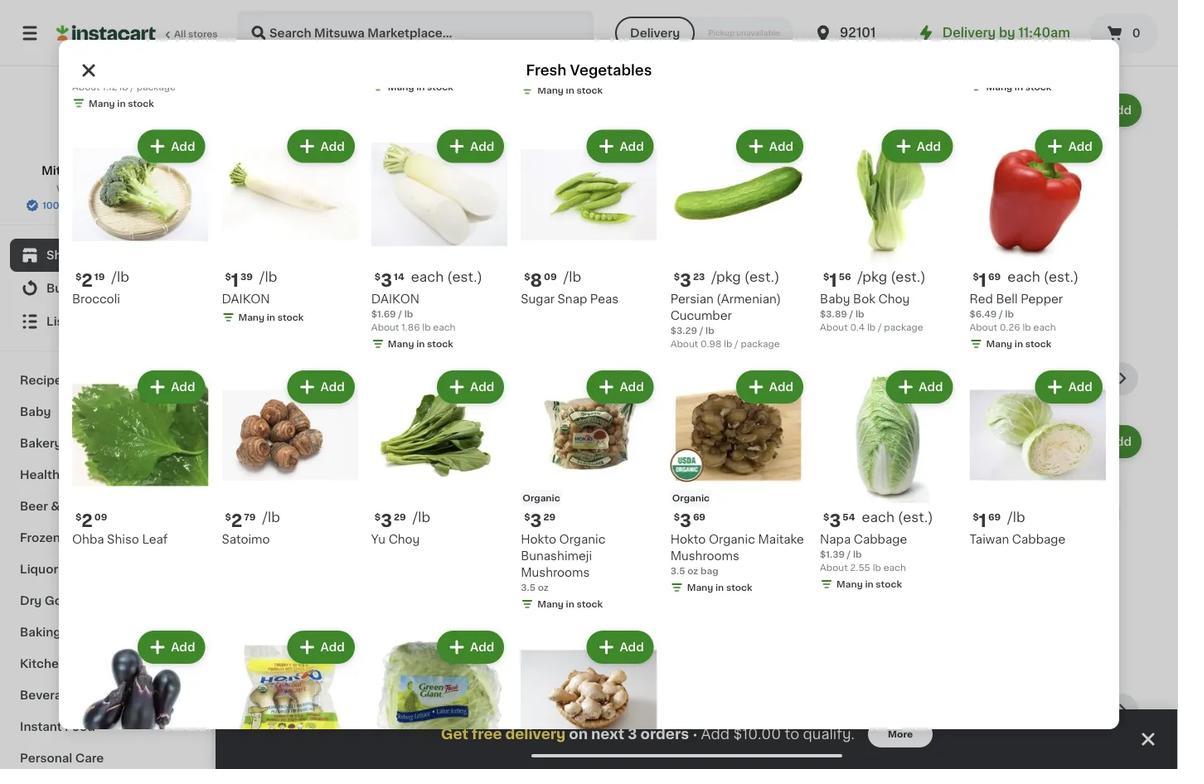 Task type: describe. For each thing, give the bounding box(es) containing it.
$ 2 19
[[76, 271, 105, 289]]

napa
[[820, 534, 851, 546]]

get
[[441, 728, 469, 742]]

pocky biscuit sticks, almond crush 2 ct
[[249, 259, 369, 301]]

$ up $1.69 each (estimated) element
[[1010, 238, 1016, 247]]

frozen for frozen desserts
[[249, 702, 311, 720]]

instacart logo image
[[56, 23, 156, 43]]

persian (armenian) cucumber $3.29 / lb about 0.98 lb / package
[[671, 293, 781, 349]]

(est.) for baby bok choy
[[891, 270, 926, 284]]

$3.23 per package (estimated) element
[[671, 269, 807, 291]]

$1.69
[[371, 310, 396, 319]]

oz inside pocky matcha 35 x 2.47 oz
[[444, 276, 455, 285]]

delivery for delivery
[[630, 27, 680, 39]]

/ inside yellow onion $0.99 / lb about 0.59 lb each many in stock
[[582, 607, 586, 617]]

buy it again link
[[10, 272, 202, 305]]

1 vertical spatial view
[[56, 185, 79, 194]]

$ 1 69 for each (est.)
[[973, 271, 1001, 289]]

/pkg for 3
[[712, 270, 741, 284]]

$ 1 56
[[824, 271, 851, 289]]

item badge image
[[671, 449, 704, 482]]

35 up the bell
[[1007, 276, 1019, 285]]

organic up $ 3 29
[[523, 494, 560, 503]]

package inside 'persian (armenian) cucumber $3.29 / lb about 0.98 lb / package'
[[741, 340, 780, 349]]

orders
[[641, 728, 689, 742]]

1 horizontal spatial about 1.12 lb / package
[[249, 621, 352, 630]]

by
[[999, 27, 1016, 39]]

snap
[[558, 293, 587, 305]]

&
[[51, 501, 61, 513]]

matcha
[[440, 259, 483, 271]]

1 for baby bok choy
[[830, 271, 837, 289]]

$ inside '$ 2 19'
[[76, 272, 82, 281]]

satoimo
[[222, 534, 270, 546]]

it
[[73, 283, 81, 294]]

$ inside $ 3 14
[[375, 272, 381, 281]]

39
[[241, 272, 253, 281]]

lists link
[[10, 305, 202, 338]]

kitchen supplies
[[20, 659, 121, 670]]

$3.29 per pound element
[[371, 510, 508, 532]]

product group containing 0
[[552, 422, 691, 652]]

essentials
[[64, 627, 125, 639]]

crunchy
[[587, 276, 637, 288]]

about inside 'persian (armenian) cucumber $3.29 / lb about 0.98 lb / package'
[[671, 340, 699, 349]]

about inside baby bok choy $3.89 / lb about 0.4 lb / package
[[820, 323, 848, 332]]

package inside baby bok choy $3.89 / lb about 0.4 lb / package
[[885, 323, 924, 332]]

red bell pepper $6.49 / lb about 0.26 lb each
[[970, 293, 1063, 332]]

$1.56 per package (estimated) element
[[820, 269, 957, 291]]

6 pocky from the left
[[1007, 259, 1043, 271]]

bok
[[854, 293, 876, 305]]

$ inside $ 3 29
[[524, 513, 531, 522]]

$3.54 each (estimated) element
[[820, 510, 957, 532]]

x up "pepper"
[[1021, 276, 1027, 285]]

0.26
[[1000, 323, 1021, 332]]

care for health care
[[63, 469, 91, 481]]

each right 14
[[411, 270, 444, 284]]

$ up red on the top of the page
[[973, 272, 979, 281]]

organic up $ 3 69
[[672, 494, 710, 503]]

hokto for hokto organic maitake mushrooms
[[671, 534, 706, 546]]

sugar
[[521, 293, 555, 305]]

mitsuwa
[[42, 165, 92, 177]]

3 for $ 3 23
[[680, 271, 692, 289]]

$0.99
[[552, 607, 580, 617]]

99 for pocky cookies and cream
[[878, 238, 890, 247]]

pocky inside "pocky cocoa biscuit stick, crunchy strawberry, 2 packs"
[[552, 259, 588, 271]]

bakery link
[[10, 428, 202, 460]]

recipes link
[[10, 365, 202, 396]]

care for personal care
[[75, 753, 104, 765]]

frozen food
[[20, 532, 94, 544]]

(est.) for red bell pepper
[[1044, 270, 1079, 284]]

35 up sponsored badge 'image'
[[704, 276, 716, 285]]

kitchen supplies link
[[10, 649, 202, 680]]

taiwan
[[970, 534, 1010, 546]]

pocky inside pocky matcha 35 x 2.47 oz
[[400, 259, 437, 271]]

mitsuwa marketplace
[[42, 165, 170, 177]]

view for fresh vegetables
[[954, 373, 983, 385]]

1 for taiwan cabbage
[[979, 512, 987, 530]]

1 vertical spatial 1.12
[[279, 621, 294, 630]]

3 many in stock button from the left
[[970, 0, 1106, 97]]

(armenian)
[[717, 293, 781, 305]]

/ inside napa cabbage $1.39 / lb about 2.55 lb each
[[847, 551, 851, 560]]

$ 2 99 for pocky cookies and cream
[[859, 237, 890, 255]]

$ up cilantro
[[859, 570, 865, 579]]

stick,
[[552, 276, 584, 288]]

kitchen
[[20, 659, 66, 670]]

$ 3 23
[[674, 271, 705, 289]]

/pkg (est.) for 1
[[858, 270, 926, 284]]

$1.39
[[820, 551, 845, 560]]

2 up pocky matcha 35 x 2.47 oz
[[410, 237, 421, 255]]

$1.69 per pound element
[[970, 510, 1106, 532]]

1 up the green
[[713, 569, 721, 587]]

yellow onion $0.99 / lb about 0.59 lb each many in stock
[[552, 591, 639, 646]]

54
[[843, 513, 856, 522]]

again
[[84, 283, 117, 294]]

1.12 inside fresh vegetables dialog
[[102, 82, 117, 91]]

x inside pocky matcha 35 x 2.47 oz
[[415, 276, 420, 285]]

mushrooms for hokto organic bunashimeji mushrooms
[[521, 568, 590, 579]]

personal care link
[[10, 743, 202, 770]]

mushrooms for hokto organic maitake mushrooms
[[671, 551, 740, 563]]

view all (40+) for 1
[[954, 373, 1034, 385]]

bunashimeji
[[521, 551, 592, 563]]

3.5 for hokto organic bunashimeji mushrooms
[[521, 584, 536, 593]]

frozen desserts
[[249, 702, 399, 720]]

shiso
[[107, 534, 139, 546]]

frozen for frozen food
[[20, 532, 60, 544]]

2 pocky strawberry 35 x 2.47 oz from the left
[[1007, 259, 1110, 285]]

0 horizontal spatial choy
[[389, 534, 420, 546]]

all stores link
[[56, 10, 219, 56]]

product group containing pocky strawberry
[[704, 90, 842, 302]]

0 button
[[1091, 13, 1159, 53]]

$ 2 99 for pocky matcha
[[404, 237, 435, 255]]

bag
[[701, 567, 719, 576]]

2.55
[[851, 564, 871, 573]]

/lb for satoimo
[[262, 511, 280, 524]]

item carousel region containing frozen desserts
[[249, 694, 1145, 770]]

1 strawberry from the left
[[743, 259, 807, 271]]

instant food
[[20, 722, 95, 733]]

view all (40+) button for 1
[[947, 362, 1053, 396]]

napa cabbage $1.39 / lb about 2.55 lb each
[[820, 534, 908, 573]]

1 for daikon
[[231, 271, 239, 289]]

personal
[[20, 753, 72, 765]]

58
[[576, 570, 588, 579]]

/lb inside $ 3 29 /lb
[[413, 511, 431, 524]]

$1.39 per pound element
[[222, 269, 358, 291]]

stock inside yellow onion $0.99 / lb about 0.59 lb each many in stock
[[608, 637, 634, 646]]

2.47 up "pepper"
[[1029, 276, 1049, 285]]

$2.19 per pound element
[[72, 269, 209, 291]]

beverages link
[[10, 680, 202, 712]]

$1.69 each (estimated) element
[[970, 269, 1106, 291]]

$ inside $ 3 54
[[824, 513, 830, 522]]

mitsuwa marketplace link
[[42, 86, 170, 179]]

09 for green onions (scallions)
[[722, 570, 735, 579]]

x inside pocky cookies and cream 35 x 2.47 oz
[[870, 292, 875, 301]]

baking essentials link
[[10, 617, 202, 649]]

/lb for daikon
[[260, 270, 277, 284]]

100% satisfaction guarantee button
[[26, 196, 186, 212]]

more button
[[868, 722, 933, 748]]

cilantro
[[855, 591, 901, 603]]

$ 2 09
[[76, 512, 107, 530]]

red
[[970, 293, 994, 305]]

view for snacks
[[954, 41, 983, 53]]

ohba shiso leaf
[[72, 534, 168, 546]]

99 for pocky strawberry
[[1029, 238, 1042, 247]]

each inside daikon $1.69 / lb about 1.86 lb each
[[433, 323, 456, 332]]

each inside yellow onion $0.99 / lb about 0.59 lb each many in stock
[[616, 621, 639, 630]]

sugar snap peas
[[521, 293, 619, 305]]

$ 1 09 for cilantro
[[859, 569, 887, 587]]

09 for ohba shiso leaf
[[94, 513, 107, 522]]

health care
[[20, 469, 91, 481]]

baby for baby bok choy $3.89 / lb about 0.4 lb / package
[[820, 293, 851, 305]]

delivery
[[506, 728, 566, 742]]

99 for pocky matcha
[[423, 238, 435, 247]]

3 for $ 3 29
[[531, 512, 542, 530]]

personal care
[[20, 753, 104, 765]]

persian
[[671, 293, 714, 305]]

2 pocky from the left
[[704, 259, 740, 271]]

2 up the 'cream'
[[865, 237, 876, 255]]

green onions (scallions)
[[704, 591, 784, 619]]

2 inside pocky biscuit sticks, almond crush 2 ct
[[249, 292, 255, 301]]

2 up stick,
[[562, 237, 573, 255]]

free
[[472, 728, 502, 742]]

satisfaction
[[70, 201, 125, 210]]

frozen food link
[[10, 523, 202, 554]]

$3.89
[[820, 310, 848, 319]]

29 for $ 3 29 /lb
[[394, 513, 406, 522]]

92101
[[840, 27, 876, 39]]

each (est.) for red bell pepper
[[1008, 270, 1079, 284]]

$2.79 per pound element
[[222, 510, 358, 532]]

92101 button
[[814, 10, 913, 56]]

packs
[[632, 293, 667, 304]]

bakery
[[20, 438, 62, 450]]

1 up cilantro
[[865, 569, 872, 587]]

oz inside the hokto organic bunashimeji mushrooms 3.5 oz
[[538, 584, 549, 593]]

oz up "pepper"
[[1051, 276, 1062, 285]]

(est.) for persian (armenian) cucumber
[[745, 270, 780, 284]]

1 for red bell pepper
[[979, 271, 987, 289]]

$ inside $ 0 58
[[555, 570, 562, 579]]

many in stock inside product "group"
[[265, 309, 331, 318]]

food for instant food
[[65, 722, 95, 733]]

3 for $ 3 69
[[680, 512, 692, 530]]

marketplace
[[95, 165, 170, 177]]

23
[[693, 272, 705, 281]]

$ 2 99 for pocky strawberry
[[1010, 237, 1042, 255]]

about inside napa cabbage $1.39 / lb about 2.55 lb each
[[820, 564, 848, 573]]



Task type: locate. For each thing, give the bounding box(es) containing it.
all for 2
[[986, 41, 999, 53]]

1 vertical spatial choy
[[389, 534, 420, 546]]

daikon for daikon
[[222, 293, 270, 305]]

all for 1
[[986, 373, 999, 385]]

56
[[839, 272, 851, 281]]

about 1.12 lb / package inside fresh vegetables dialog
[[72, 82, 176, 91]]

about inside daikon $1.69 / lb about 1.86 lb each
[[371, 323, 399, 332]]

hokto inside the hokto organic bunashimeji mushrooms 3.5 oz
[[521, 534, 557, 546]]

$ 1 09 for green onions (scallions)
[[707, 569, 735, 587]]

pocky up the 'cream'
[[855, 259, 892, 271]]

in inside yellow onion $0.99 / lb about 0.59 lb each many in stock
[[597, 637, 606, 646]]

2 left '79'
[[231, 512, 242, 530]]

1 $ 1 69 from the top
[[973, 271, 1001, 289]]

cabbage down $3.54 each (estimated) 'element'
[[854, 534, 908, 546]]

1 horizontal spatial $ 1 09
[[859, 569, 887, 587]]

1 /pkg from the left
[[712, 270, 741, 284]]

oz up (armenian)
[[748, 276, 759, 285]]

0 horizontal spatial fresh vegetables
[[249, 370, 408, 388]]

1 horizontal spatial cabbage
[[1013, 534, 1066, 546]]

2.47
[[726, 276, 746, 285], [422, 276, 442, 285], [1029, 276, 1049, 285], [877, 292, 897, 301]]

3 for $ 3 54
[[830, 512, 841, 530]]

frozen left desserts
[[249, 702, 311, 720]]

1 vertical spatial $ 1 69
[[973, 512, 1001, 530]]

3.5 left bag
[[671, 567, 686, 576]]

3 inside 'element'
[[830, 512, 841, 530]]

oz down $1.56 per package (estimated) element
[[899, 292, 910, 301]]

2.47 down $1.56 per package (estimated) element
[[877, 292, 897, 301]]

biscuit inside "pocky cocoa biscuit stick, crunchy strawberry, 2 packs"
[[633, 259, 673, 271]]

$ left 39
[[225, 272, 231, 281]]

$3.29 element
[[400, 567, 539, 589]]

$10.00
[[734, 728, 781, 742]]

100% satisfaction guarantee
[[42, 201, 176, 210]]

pocky inside pocky cookies and cream 35 x 2.47 oz
[[855, 259, 892, 271]]

0 vertical spatial frozen
[[20, 532, 60, 544]]

29 inside $ 3 29 /lb
[[394, 513, 406, 522]]

1 vertical spatial view all (40+) button
[[947, 362, 1053, 396]]

3 down item badge icon
[[680, 512, 692, 530]]

$ 3 54
[[824, 512, 856, 530]]

$ up the 'cream'
[[859, 238, 865, 247]]

1 view all (40+) from the top
[[954, 41, 1034, 53]]

almond
[[249, 276, 294, 288]]

1 horizontal spatial 1.12
[[279, 621, 294, 630]]

1 up red on the top of the page
[[979, 271, 987, 289]]

0 vertical spatial fresh vegetables
[[526, 63, 652, 78]]

(est.) up "pepper"
[[1044, 270, 1079, 284]]

$ left 56
[[824, 272, 830, 281]]

dry goods link
[[10, 586, 202, 617]]

1 cabbage from the left
[[854, 534, 908, 546]]

each inside 'element'
[[862, 511, 895, 524]]

many inside yellow onion $0.99 / lb about 0.59 lb each many in stock
[[569, 637, 595, 646]]

(40+) down 0.26
[[1002, 373, 1034, 385]]

2 inside "pocky cocoa biscuit stick, crunchy strawberry, 2 packs"
[[622, 293, 629, 304]]

3 for $ 3 29 /lb
[[381, 512, 392, 530]]

1 many in stock button from the left
[[371, 0, 508, 97]]

$ 2 99 up stick,
[[555, 237, 587, 255]]

1 all from the top
[[986, 41, 999, 53]]

1 horizontal spatial fresh
[[526, 63, 567, 78]]

/ inside red bell pepper $6.49 / lb about 0.26 lb each
[[999, 310, 1003, 319]]

$ inside the $ 2 09
[[76, 513, 82, 522]]

(est.) inside the $3.23 per package (estimated) element
[[745, 270, 780, 284]]

product group
[[249, 90, 387, 323], [400, 90, 539, 307], [552, 90, 691, 320], [704, 90, 842, 302], [855, 90, 994, 303], [1007, 90, 1145, 287], [72, 126, 209, 308], [222, 126, 358, 327], [371, 126, 508, 354], [521, 126, 657, 308], [671, 126, 807, 351], [820, 126, 957, 334], [970, 126, 1106, 354], [72, 367, 209, 548], [222, 367, 358, 548], [371, 367, 508, 548], [521, 367, 657, 615], [671, 367, 807, 598], [820, 367, 957, 595], [970, 367, 1106, 548], [249, 422, 387, 652], [400, 422, 539, 625], [552, 422, 691, 652], [704, 422, 842, 655], [855, 422, 994, 639], [1007, 422, 1145, 625], [72, 628, 209, 770], [222, 628, 358, 770], [371, 628, 508, 770], [521, 628, 657, 770], [400, 754, 539, 770], [552, 754, 691, 770], [704, 754, 842, 770]]

3 inside $ 3 29 /lb
[[381, 512, 392, 530]]

organic up bunashimeji
[[560, 534, 606, 546]]

goods
[[45, 596, 84, 607]]

x up sponsored badge 'image'
[[718, 276, 724, 285]]

0 horizontal spatial $ 1 09
[[707, 569, 735, 587]]

shop link
[[10, 239, 202, 272]]

each (est.) for napa cabbage
[[862, 511, 934, 524]]

2 hokto from the left
[[671, 534, 706, 546]]

69 inside $ 3 69
[[693, 513, 706, 522]]

view all (40+) down delivery by 11:40am
[[954, 41, 1034, 53]]

1 horizontal spatial pocky strawberry 35 x 2.47 oz
[[1007, 259, 1110, 285]]

3.5
[[671, 567, 686, 576], [521, 584, 536, 593]]

1 $ 1 09 from the left
[[707, 569, 735, 587]]

1 pocky strawberry 35 x 2.47 oz from the left
[[704, 259, 807, 285]]

$3.14 each (estimated) element
[[371, 269, 508, 291]]

about inside red bell pepper $6.49 / lb about 0.26 lb each
[[970, 323, 998, 332]]

2 view all (40+) button from the top
[[947, 362, 1053, 396]]

/pkg for 1
[[858, 270, 888, 284]]

0 vertical spatial mushrooms
[[671, 551, 740, 563]]

4 pocky from the left
[[552, 259, 588, 271]]

(est.) for daikon
[[447, 270, 483, 284]]

cocoa
[[591, 259, 630, 271]]

1 vertical spatial fresh vegetables
[[249, 370, 408, 388]]

all down the $6.49
[[986, 373, 999, 385]]

$ down cider
[[76, 513, 82, 522]]

2 up ohba
[[82, 512, 93, 530]]

1 horizontal spatial 3.5
[[671, 567, 686, 576]]

each up the bell
[[1008, 270, 1041, 284]]

/pkg inside the $3.23 per package (estimated) element
[[712, 270, 741, 284]]

mitsuwa marketplace logo image
[[69, 86, 142, 159]]

/lb inside $8.09 per pound element
[[564, 270, 582, 284]]

2.47 inside pocky matcha 35 x 2.47 oz
[[422, 276, 442, 285]]

1 vertical spatial baby
[[20, 406, 51, 418]]

/pkg (est.) for 3
[[712, 270, 780, 284]]

vegetables inside dialog
[[570, 63, 652, 78]]

1 horizontal spatial /pkg
[[858, 270, 888, 284]]

0 horizontal spatial about 1.12 lb / package
[[72, 82, 176, 91]]

1 vertical spatial about 1.12 lb / package
[[249, 621, 352, 630]]

0.4
[[851, 323, 865, 332]]

09 right 8
[[544, 272, 557, 281]]

beverages
[[20, 690, 83, 702]]

0 horizontal spatial delivery
[[630, 27, 680, 39]]

0 vertical spatial care
[[63, 469, 91, 481]]

3 left 23
[[680, 271, 692, 289]]

view all (40+) down 0.26
[[954, 373, 1034, 385]]

food down the $ 2 09
[[63, 532, 94, 544]]

0 horizontal spatial biscuit
[[288, 259, 328, 271]]

$ left 54
[[824, 513, 830, 522]]

2 biscuit from the left
[[633, 259, 673, 271]]

about 1.12 lb / package
[[72, 82, 176, 91], [249, 621, 352, 630]]

1 99 from the left
[[271, 238, 284, 247]]

pocky strawberry 35 x 2.47 oz up (armenian)
[[704, 259, 807, 285]]

/lb up 'taiwan cabbage'
[[1008, 511, 1026, 524]]

each (est.) inside $1.69 each (estimated) element
[[1008, 270, 1079, 284]]

oz inside "hokto organic maitake mushrooms 3.5 oz bag"
[[688, 567, 699, 576]]

3 inside treatment tracker modal dialog
[[628, 728, 637, 742]]

3.5 inside "hokto organic maitake mushrooms 3.5 oz bag"
[[671, 567, 686, 576]]

2 daikon from the left
[[371, 293, 420, 305]]

to
[[785, 728, 800, 742]]

$ up the 'taiwan' at bottom
[[973, 513, 979, 522]]

0 horizontal spatial 1.12
[[102, 82, 117, 91]]

pocky up 14
[[400, 259, 437, 271]]

29 for $ 3 29
[[544, 513, 556, 522]]

biscuit up crush
[[288, 259, 328, 271]]

cookies
[[895, 259, 942, 271]]

2 right the peas
[[622, 293, 629, 304]]

fresh inside dialog
[[526, 63, 567, 78]]

fresh
[[526, 63, 567, 78], [249, 370, 300, 388]]

0.98
[[701, 340, 722, 349]]

0 horizontal spatial mushrooms
[[521, 568, 590, 579]]

5 pocky from the left
[[855, 259, 892, 271]]

09 inside $ 8 09
[[544, 272, 557, 281]]

4 $ 2 99 from the left
[[1010, 237, 1042, 255]]

$ inside $ 2 79
[[225, 513, 231, 522]]

0 horizontal spatial /pkg
[[712, 270, 741, 284]]

0 vertical spatial item carousel region
[[249, 31, 1145, 349]]

0 horizontal spatial pocky strawberry 35 x 2.47 oz
[[704, 259, 807, 285]]

item carousel region containing snacks
[[249, 31, 1145, 349]]

0 vertical spatial 0
[[1133, 27, 1141, 39]]

treatment tracker modal dialog
[[216, 710, 1179, 770]]

each inside napa cabbage $1.39 / lb about 2.55 lb each
[[884, 564, 906, 573]]

$ up sugar
[[524, 272, 531, 281]]

$ up "yu"
[[375, 513, 381, 522]]

/ inside daikon $1.69 / lb about 1.86 lb each
[[398, 310, 402, 319]]

view all (40+) for 2
[[954, 41, 1034, 53]]

1 vertical spatial mushrooms
[[521, 568, 590, 579]]

delivery by 11:40am link
[[916, 23, 1071, 43]]

oz left bag
[[688, 567, 699, 576]]

fresh vegetables
[[526, 63, 652, 78], [249, 370, 408, 388]]

0 horizontal spatial each (est.)
[[411, 270, 483, 284]]

1 horizontal spatial biscuit
[[633, 259, 673, 271]]

1 horizontal spatial daikon
[[371, 293, 420, 305]]

$6.49
[[970, 310, 997, 319]]

$ inside $ 3 29 /lb
[[375, 513, 381, 522]]

care up cider
[[63, 469, 91, 481]]

2 horizontal spatial many in stock button
[[970, 0, 1106, 97]]

cabbage down $1.69 per pound element
[[1013, 534, 1066, 546]]

35 inside pocky matcha 35 x 2.47 oz
[[400, 276, 413, 285]]

/lb up snap
[[564, 270, 582, 284]]

$ 0 58
[[555, 569, 588, 587]]

None search field
[[237, 10, 594, 56]]

cabbage for napa cabbage $1.39 / lb about 2.55 lb each
[[854, 534, 908, 546]]

beer & cider link
[[10, 491, 202, 523]]

1.86
[[402, 323, 420, 332]]

baby for baby
[[20, 406, 51, 418]]

about
[[72, 82, 100, 91], [371, 323, 399, 332], [820, 323, 848, 332], [970, 323, 998, 332], [671, 340, 699, 349], [820, 564, 848, 573], [249, 621, 277, 630], [552, 621, 580, 630]]

$ 1 39
[[225, 271, 253, 289]]

instant
[[20, 722, 62, 733]]

product group containing 8
[[521, 126, 657, 308]]

$ down bunashimeji
[[555, 570, 562, 579]]

3 item carousel region from the top
[[249, 694, 1145, 770]]

pocky cocoa biscuit stick, crunchy strawberry, 2 packs
[[552, 259, 673, 304]]

cabbage inside napa cabbage $1.39 / lb about 2.55 lb each
[[854, 534, 908, 546]]

29 up yu choy
[[394, 513, 406, 522]]

(40+) for 2
[[1002, 41, 1034, 53]]

$ 2 99 up pocky matcha 35 x 2.47 oz
[[404, 237, 435, 255]]

product group containing pocky biscuit sticks, almond crush
[[249, 90, 387, 323]]

79
[[244, 513, 256, 522]]

1
[[231, 271, 239, 289], [830, 271, 837, 289], [979, 271, 987, 289], [979, 512, 987, 530], [713, 569, 721, 587], [865, 569, 872, 587]]

$ inside '$ 1 39'
[[225, 272, 231, 281]]

$ inside $ 1 56
[[824, 272, 830, 281]]

mushrooms inside "hokto organic maitake mushrooms 3.5 oz bag"
[[671, 551, 740, 563]]

pocky up 'almond'
[[249, 259, 285, 271]]

$ up the green
[[707, 570, 713, 579]]

/pkg
[[712, 270, 741, 284], [858, 270, 888, 284]]

2 many in stock button from the left
[[521, 0, 657, 100]]

0 vertical spatial fresh
[[526, 63, 567, 78]]

(est.) for napa cabbage
[[898, 511, 934, 524]]

baking essentials
[[20, 627, 125, 639]]

0 horizontal spatial cabbage
[[854, 534, 908, 546]]

1 /pkg (est.) from the left
[[712, 270, 780, 284]]

1 horizontal spatial baby
[[820, 293, 851, 305]]

view all (40+) button
[[947, 31, 1053, 64], [947, 362, 1053, 396]]

0 vertical spatial about 1.12 lb / package
[[72, 82, 176, 91]]

$ 2 99 for pocky cocoa biscuit stick, crunchy strawberry, 2 packs
[[555, 237, 587, 255]]

baby up '$3.89'
[[820, 293, 851, 305]]

$ 1 69 inside $1.69 per pound element
[[973, 512, 1001, 530]]

$5.49 per pound element
[[1007, 567, 1145, 589]]

hokto inside "hokto organic maitake mushrooms 3.5 oz bag"
[[671, 534, 706, 546]]

1 hokto from the left
[[521, 534, 557, 546]]

(est.) up napa cabbage $1.39 / lb about 2.55 lb each
[[898, 511, 934, 524]]

/lb inside $1.39 per pound element
[[260, 270, 277, 284]]

$ inside $ 3 23
[[674, 272, 680, 281]]

1 vertical spatial frozen
[[249, 702, 311, 720]]

1 vertical spatial all
[[986, 373, 999, 385]]

0 horizontal spatial 29
[[394, 513, 406, 522]]

0 vertical spatial view all (40+)
[[954, 41, 1034, 53]]

2.47 up sponsored badge 'image'
[[726, 276, 746, 285]]

choy inside baby bok choy $3.89 / lb about 0.4 lb / package
[[879, 293, 910, 305]]

(40+) for 1
[[1002, 373, 1034, 385]]

69
[[989, 272, 1001, 281], [693, 513, 706, 522], [989, 513, 1001, 522]]

0 horizontal spatial daikon
[[222, 293, 270, 305]]

69 for each (est.)
[[989, 272, 1001, 281]]

1 (40+) from the top
[[1002, 41, 1034, 53]]

1 horizontal spatial frozen
[[249, 702, 311, 720]]

1 pocky from the left
[[249, 259, 285, 271]]

/pkg (est.) inside $1.56 per package (estimated) element
[[858, 270, 926, 284]]

organic inside "hokto organic maitake mushrooms 3.5 oz bag"
[[709, 534, 756, 546]]

0 horizontal spatial vegetables
[[304, 370, 408, 388]]

3 left 14
[[381, 271, 392, 289]]

(est.) up daikon $1.69 / lb about 1.86 lb each
[[447, 270, 483, 284]]

mushrooms down bunashimeji
[[521, 568, 590, 579]]

fresh vegetables inside fresh vegetables dialog
[[526, 63, 652, 78]]

each
[[411, 270, 444, 284], [1008, 270, 1041, 284], [433, 323, 456, 332], [1034, 323, 1056, 332], [862, 511, 895, 524], [884, 564, 906, 573], [616, 621, 639, 630]]

each (est.) inside $3.14 each (estimated) element
[[411, 270, 483, 284]]

0 horizontal spatial baby
[[20, 406, 51, 418]]

$ down item badge icon
[[674, 513, 680, 522]]

2 cabbage from the left
[[1013, 534, 1066, 546]]

0 horizontal spatial fresh
[[249, 370, 300, 388]]

get free delivery on next 3 orders • add $10.00 to qualify.
[[441, 728, 855, 742]]

1 29 from the left
[[394, 513, 406, 522]]

service type group
[[615, 17, 794, 50]]

2 $ 1 69 from the top
[[973, 512, 1001, 530]]

/lb for sugar snap peas
[[564, 270, 582, 284]]

100%
[[42, 201, 68, 210]]

hokto organic bunashimeji mushrooms 3.5 oz
[[521, 534, 606, 593]]

shop
[[46, 250, 77, 261]]

1 vertical spatial 0
[[562, 569, 574, 587]]

69 up "hokto organic maitake mushrooms 3.5 oz bag"
[[693, 513, 706, 522]]

yellow
[[552, 591, 589, 603]]

(est.) inside $3.54 each (estimated) 'element'
[[898, 511, 934, 524]]

$8.09 per pound element
[[521, 269, 657, 291]]

2.47 down matcha
[[422, 276, 442, 285]]

$ inside $ 8 09
[[524, 272, 531, 281]]

daikon for daikon $1.69 / lb about 1.86 lb each
[[371, 293, 420, 305]]

2 $ 2 99 from the left
[[555, 237, 587, 255]]

09 inside the $ 2 09
[[94, 513, 107, 522]]

choy down $ 3 29 /lb
[[389, 534, 420, 546]]

2 (40+) from the top
[[1002, 373, 1034, 385]]

/pkg (est.) inside the $3.23 per package (estimated) element
[[712, 270, 780, 284]]

2 all from the top
[[986, 373, 999, 385]]

all stores
[[174, 29, 218, 39]]

3.5 for hokto organic maitake mushrooms
[[671, 567, 686, 576]]

1 vertical spatial view all (40+)
[[954, 373, 1034, 385]]

69 for /lb
[[989, 513, 1001, 522]]

0 horizontal spatial /pkg (est.)
[[712, 270, 780, 284]]

(est.) inside $1.69 each (estimated) element
[[1044, 270, 1079, 284]]

onions
[[743, 591, 784, 603]]

3 $ 2 99 from the left
[[859, 237, 890, 255]]

/lb for taiwan cabbage
[[1008, 511, 1026, 524]]

each inside red bell pepper $6.49 / lb about 0.26 lb each
[[1034, 323, 1056, 332]]

2 /pkg from the left
[[858, 270, 888, 284]]

0 horizontal spatial strawberry
[[743, 259, 807, 271]]

1 biscuit from the left
[[288, 259, 328, 271]]

biscuit up the "packs"
[[633, 259, 673, 271]]

1 view all (40+) button from the top
[[947, 31, 1053, 64]]

oz down matcha
[[444, 276, 455, 285]]

buy it again
[[46, 283, 117, 294]]

pricing
[[81, 185, 114, 194]]

daikon
[[222, 293, 270, 305], [371, 293, 420, 305]]

35
[[704, 276, 716, 285], [400, 276, 413, 285], [1007, 276, 1019, 285], [855, 292, 867, 301]]

baby bok choy $3.89 / lb about 0.4 lb / package
[[820, 293, 924, 332]]

0 vertical spatial choy
[[879, 293, 910, 305]]

2 99 from the left
[[423, 238, 435, 247]]

35 inside pocky cookies and cream 35 x 2.47 oz
[[855, 292, 867, 301]]

hokto down $ 3 69
[[671, 534, 706, 546]]

/lb right '79'
[[262, 511, 280, 524]]

health
[[20, 469, 60, 481]]

2 left 19
[[82, 271, 93, 289]]

each (est.) inside $3.54 each (estimated) 'element'
[[862, 511, 934, 524]]

1 horizontal spatial 0
[[1133, 27, 1141, 39]]

$ 3 69
[[674, 512, 706, 530]]

3 up "yu"
[[381, 512, 392, 530]]

add inside treatment tracker modal dialog
[[701, 728, 730, 742]]

1 horizontal spatial /pkg (est.)
[[858, 270, 926, 284]]

$ 1 69 for /lb
[[973, 512, 1001, 530]]

organic inside the hokto organic bunashimeji mushrooms 3.5 oz
[[560, 534, 606, 546]]

all
[[986, 41, 999, 53], [986, 373, 999, 385]]

1 horizontal spatial strawberry
[[1046, 259, 1110, 271]]

0 horizontal spatial 3.5
[[521, 584, 536, 593]]

(est.) inside $3.14 each (estimated) element
[[447, 270, 483, 284]]

view all (40+) button for 2
[[947, 31, 1053, 64]]

oz inside pocky cookies and cream 35 x 2.47 oz
[[899, 292, 910, 301]]

$ 1 69
[[973, 271, 1001, 289], [973, 512, 1001, 530]]

1 horizontal spatial vegetables
[[570, 63, 652, 78]]

instant food link
[[10, 712, 202, 743]]

1 vertical spatial item carousel region
[[249, 362, 1145, 681]]

09 up frozen food link
[[94, 513, 107, 522]]

/lb right 19
[[112, 270, 129, 284]]

view down delivery by 11:40am
[[954, 41, 983, 53]]

1 daikon from the left
[[222, 293, 270, 305]]

35 up daikon $1.69 / lb about 1.86 lb each
[[400, 276, 413, 285]]

fresh vegetables dialog
[[59, 0, 1120, 770]]

about inside yellow onion $0.99 / lb about 0.59 lb each many in stock
[[552, 621, 580, 630]]

2 $ 1 09 from the left
[[859, 569, 887, 587]]

baking
[[20, 627, 61, 639]]

0 inside button
[[1133, 27, 1141, 39]]

each (est.) for daikon
[[411, 270, 483, 284]]

cabbage for taiwan cabbage
[[1013, 534, 1066, 546]]

1 vertical spatial fresh
[[249, 370, 300, 388]]

1 horizontal spatial 29
[[544, 513, 556, 522]]

/pkg (est.) up 'bok'
[[858, 270, 926, 284]]

99 up $1.56 per package (estimated) element
[[878, 238, 890, 247]]

x down the 'cream'
[[870, 292, 875, 301]]

1 $ 2 99 from the left
[[404, 237, 435, 255]]

/pkg up sponsored badge 'image'
[[712, 270, 741, 284]]

baby inside baby bok choy $3.89 / lb about 0.4 lb / package
[[820, 293, 851, 305]]

0 vertical spatial $ 1 69
[[973, 271, 1001, 289]]

delivery button
[[615, 17, 695, 50]]

daikon down '$ 1 39' at left
[[222, 293, 270, 305]]

each (est.) up "pepper"
[[1008, 270, 1079, 284]]

1 horizontal spatial mushrooms
[[671, 551, 740, 563]]

baby link
[[10, 396, 202, 428]]

frozen
[[20, 532, 60, 544], [249, 702, 311, 720]]

stores
[[188, 29, 218, 39]]

29 inside $ 3 29
[[544, 513, 556, 522]]

0 horizontal spatial 0
[[562, 569, 574, 587]]

0 vertical spatial view
[[954, 41, 983, 53]]

daikon up $1.69
[[371, 293, 420, 305]]

1.12
[[102, 82, 117, 91], [279, 621, 294, 630]]

0 vertical spatial all
[[986, 41, 999, 53]]

0 horizontal spatial frozen
[[20, 532, 60, 544]]

guarantee
[[128, 201, 176, 210]]

0 horizontal spatial many in stock button
[[371, 0, 508, 97]]

pocky inside pocky biscuit sticks, almond crush 2 ct
[[249, 259, 285, 271]]

09 right bag
[[722, 570, 735, 579]]

delivery for delivery by 11:40am
[[943, 27, 996, 39]]

2 vertical spatial item carousel region
[[249, 694, 1145, 770]]

desserts
[[315, 702, 399, 720]]

$ 2 99 up $1.69 each (estimated) element
[[1010, 237, 1042, 255]]

/lb inside $1.69 per pound element
[[1008, 511, 1026, 524]]

2 up $1.69 each (estimated) element
[[1016, 237, 1028, 255]]

delivery inside button
[[630, 27, 680, 39]]

1 horizontal spatial delivery
[[943, 27, 996, 39]]

$ up it
[[76, 272, 82, 281]]

0 vertical spatial (40+)
[[1002, 41, 1034, 53]]

2 /pkg (est.) from the left
[[858, 270, 926, 284]]

69 up the bell
[[989, 272, 1001, 281]]

2 strawberry from the left
[[1046, 259, 1110, 271]]

each (est.) right 54
[[862, 511, 934, 524]]

35 down the 'cream'
[[855, 292, 867, 301]]

69 up the 'taiwan' at bottom
[[989, 513, 1001, 522]]

2 view all (40+) from the top
[[954, 373, 1034, 385]]

1 horizontal spatial hokto
[[671, 534, 706, 546]]

1 horizontal spatial many in stock button
[[521, 0, 657, 100]]

1 vertical spatial 3.5
[[521, 584, 536, 593]]

1 item carousel region from the top
[[249, 31, 1145, 349]]

$ 1 09
[[707, 569, 735, 587], [859, 569, 887, 587]]

pocky strawberry 35 x 2.47 oz up "pepper"
[[1007, 259, 1110, 285]]

/pkg (est.)
[[712, 270, 780, 284], [858, 270, 926, 284]]

each down onion
[[616, 621, 639, 630]]

lists
[[46, 316, 75, 328]]

item carousel region containing fresh vegetables
[[249, 362, 1145, 681]]

biscuit inside pocky biscuit sticks, almond crush 2 ct
[[288, 259, 328, 271]]

$ inside $ 3 69
[[674, 513, 680, 522]]

$ left 14
[[375, 272, 381, 281]]

0 vertical spatial baby
[[820, 293, 851, 305]]

hokto for hokto organic bunashimeji mushrooms
[[521, 534, 557, 546]]

1 vertical spatial vegetables
[[304, 370, 408, 388]]

package
[[137, 82, 176, 91], [885, 323, 924, 332], [741, 340, 780, 349], [313, 621, 352, 630]]

5 99 from the left
[[1029, 238, 1042, 247]]

0 vertical spatial 1.12
[[102, 82, 117, 91]]

2 29 from the left
[[544, 513, 556, 522]]

/lb inside $2.79 per pound element
[[262, 511, 280, 524]]

liquor link
[[10, 554, 202, 586]]

2 vertical spatial view
[[954, 373, 983, 385]]

/lb for broccoli
[[112, 270, 129, 284]]

organic up bag
[[709, 534, 756, 546]]

pepper
[[1021, 293, 1063, 305]]

4 99 from the left
[[878, 238, 890, 247]]

more
[[888, 730, 913, 739]]

pocky strawberry 35 x 2.47 oz
[[704, 259, 807, 285], [1007, 259, 1110, 285]]

$ 1 69 inside $1.69 each (estimated) element
[[973, 271, 1001, 289]]

1 vertical spatial care
[[75, 753, 104, 765]]

beer & cider
[[20, 501, 96, 513]]

0 vertical spatial food
[[63, 532, 94, 544]]

3 for $ 3 14
[[381, 271, 392, 289]]

2 horizontal spatial each (est.)
[[1008, 270, 1079, 284]]

peas
[[590, 293, 619, 305]]

3.5 inside the hokto organic bunashimeji mushrooms 3.5 oz
[[521, 584, 536, 593]]

0 vertical spatial view all (40+) button
[[947, 31, 1053, 64]]

sponsored badge image
[[704, 288, 754, 298]]

09 for cilantro
[[874, 570, 887, 579]]

2 item carousel region from the top
[[249, 362, 1145, 681]]

view pricing policy
[[56, 185, 145, 194]]

0 vertical spatial vegetables
[[570, 63, 652, 78]]

29
[[394, 513, 406, 522], [544, 513, 556, 522]]

(est.) inside $1.56 per package (estimated) element
[[891, 270, 926, 284]]

3 left 54
[[830, 512, 841, 530]]

1 vertical spatial (40+)
[[1002, 373, 1034, 385]]

1 vertical spatial food
[[65, 722, 95, 733]]

hokto organic maitake mushrooms 3.5 oz bag
[[671, 534, 805, 576]]

3 pocky from the left
[[400, 259, 437, 271]]

1 horizontal spatial fresh vegetables
[[526, 63, 652, 78]]

$ up 14
[[404, 238, 410, 247]]

daikon inside daikon $1.69 / lb about 1.86 lb each
[[371, 293, 420, 305]]

pocky up 23
[[704, 259, 740, 271]]

99 for pocky cocoa biscuit stick, crunchy strawberry, 2 packs
[[574, 238, 587, 247]]

1 horizontal spatial choy
[[879, 293, 910, 305]]

$ up stick,
[[555, 238, 562, 247]]

0 vertical spatial 3.5
[[671, 567, 686, 576]]

each right 1.86
[[433, 323, 456, 332]]

mushrooms inside the hokto organic bunashimeji mushrooms 3.5 oz
[[521, 568, 590, 579]]

pocky cookies and cream 35 x 2.47 oz
[[855, 259, 967, 301]]

3 99 from the left
[[574, 238, 587, 247]]

/pkg inside $1.56 per package (estimated) element
[[858, 270, 888, 284]]

0 horizontal spatial hokto
[[521, 534, 557, 546]]

1 horizontal spatial each (est.)
[[862, 511, 934, 524]]

lb
[[120, 82, 128, 91], [405, 310, 413, 319], [856, 310, 865, 319], [1006, 310, 1014, 319], [422, 323, 431, 332], [868, 323, 876, 332], [1023, 323, 1032, 332], [706, 326, 715, 335], [724, 340, 733, 349], [854, 551, 862, 560], [873, 564, 882, 573], [588, 607, 597, 617], [296, 621, 305, 630], [606, 621, 614, 630]]

/lb inside $2.19 per pound element
[[112, 270, 129, 284]]

99 up pocky matcha 35 x 2.47 oz
[[423, 238, 435, 247]]

frozen up the liquor
[[20, 532, 60, 544]]

many
[[388, 82, 414, 91], [987, 82, 1013, 91], [538, 85, 564, 94], [89, 99, 115, 108], [417, 292, 443, 301], [265, 309, 292, 318], [238, 313, 265, 322], [388, 340, 414, 349], [987, 340, 1013, 349], [837, 580, 863, 590], [687, 584, 714, 593], [538, 600, 564, 609], [265, 637, 292, 646], [569, 637, 595, 646]]

food for frozen food
[[63, 532, 94, 544]]

$ 3 29 /lb
[[375, 511, 431, 530]]

2.47 inside pocky cookies and cream 35 x 2.47 oz
[[877, 292, 897, 301]]

item carousel region
[[249, 31, 1145, 349], [249, 362, 1145, 681], [249, 694, 1145, 770]]



Task type: vqa. For each thing, say whether or not it's contained in the screenshot.
the /lb
yes



